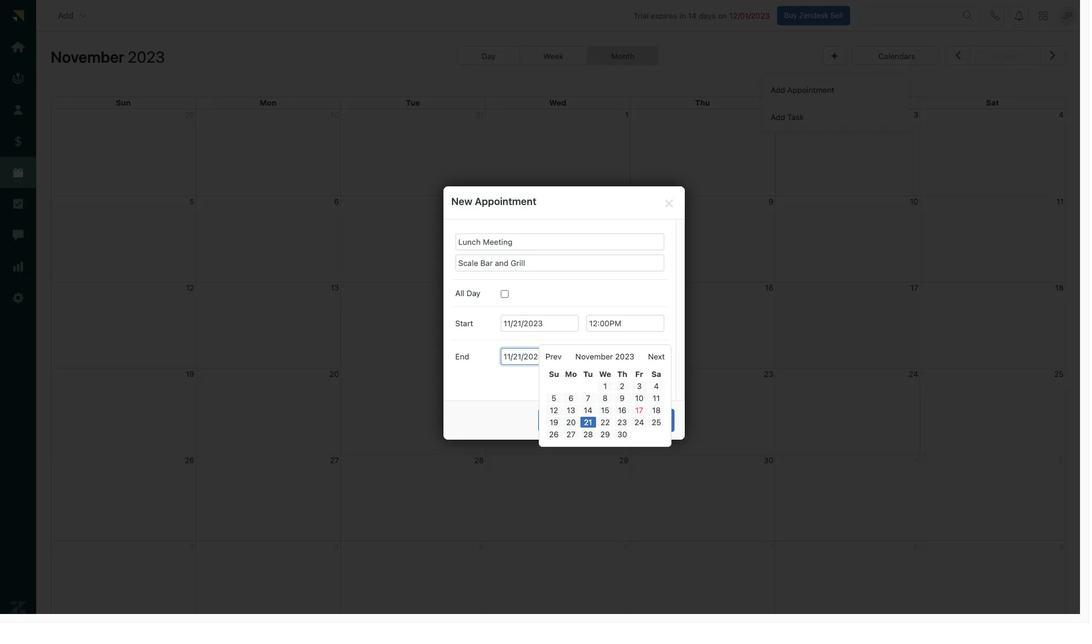 Task type: vqa. For each thing, say whether or not it's contained in the screenshot.
New Appointment
yes



Task type: describe. For each thing, give the bounding box(es) containing it.
next link
[[648, 351, 665, 362]]

21
[[584, 418, 593, 427]]

fr
[[636, 369, 644, 379]]

create link
[[630, 409, 675, 432]]

18 inside 18 link
[[652, 406, 661, 415]]

buy zendesk sell
[[785, 11, 843, 20]]

0 vertical spatial 28
[[584, 430, 593, 440]]

0 vertical spatial 14
[[688, 11, 697, 20]]

27 link
[[563, 429, 579, 440]]

1 vertical spatial 30
[[764, 456, 774, 465]]

1 horizontal spatial 22
[[620, 369, 629, 379]]

0 vertical spatial 11
[[1057, 197, 1064, 206]]

prev link
[[546, 351, 562, 362]]

all day
[[456, 288, 481, 298]]

day
[[482, 51, 496, 61]]

12 link
[[546, 405, 562, 416]]

1 horizontal spatial 4
[[1059, 110, 1064, 119]]

16 link
[[615, 405, 631, 416]]

14 link
[[581, 405, 596, 416]]

Untitled Appointment text field
[[456, 234, 664, 251]]

26 link
[[546, 429, 562, 440]]

9 link
[[615, 393, 631, 404]]

more
[[566, 415, 588, 426]]

new
[[452, 196, 473, 208]]

we
[[599, 369, 612, 379]]

29 link
[[598, 429, 613, 440]]

mon
[[260, 98, 277, 108]]

0 vertical spatial 25
[[1055, 369, 1064, 379]]

chevron down image
[[78, 11, 88, 20]]

1 link
[[598, 381, 613, 392]]

tu
[[584, 369, 593, 379]]

trial
[[634, 11, 649, 20]]

24 link
[[632, 417, 648, 428]]

1 horizontal spatial november
[[576, 352, 613, 362]]

1 vertical spatial 13
[[567, 406, 576, 415]]

next
[[648, 352, 665, 362]]

1 vertical spatial 24
[[635, 418, 644, 427]]

12/01/2023
[[730, 11, 770, 20]]

1 horizontal spatial 26
[[549, 430, 559, 440]]

0 vertical spatial 12
[[186, 283, 194, 293]]

Location text field
[[456, 254, 664, 271]]

8
[[603, 394, 608, 403]]

details
[[590, 415, 618, 426]]

1 horizontal spatial 19
[[550, 418, 559, 427]]

1 vertical spatial 1
[[604, 382, 607, 391]]

0 horizontal spatial 20
[[330, 369, 339, 379]]

1 horizontal spatial 29
[[619, 456, 629, 465]]

sell
[[831, 11, 843, 20]]

7 inside 7 link
[[586, 394, 591, 403]]

su
[[549, 369, 559, 379]]

1 vertical spatial 20
[[567, 418, 576, 427]]

tue
[[406, 98, 420, 108]]

angle right image
[[1051, 47, 1056, 63]]

1 horizontal spatial 16
[[765, 283, 774, 293]]

0 horizontal spatial 11
[[653, 394, 660, 403]]

week
[[544, 51, 564, 61]]

2 link
[[615, 381, 631, 392]]

11 link
[[649, 393, 665, 404]]

0 vertical spatial 9
[[769, 197, 774, 206]]

mo
[[565, 369, 577, 379]]

29 inside 29 link
[[601, 430, 610, 440]]

prev
[[546, 352, 562, 362]]

on
[[718, 11, 728, 20]]

task
[[788, 112, 804, 122]]

2 vertical spatial 14
[[584, 406, 593, 415]]

1 vertical spatial 23
[[618, 418, 627, 427]]

28 link
[[581, 429, 596, 440]]

th
[[618, 369, 628, 379]]

Start Time text field
[[587, 315, 664, 332]]

30 link
[[615, 429, 631, 440]]

calendars
[[879, 51, 916, 61]]

thu
[[696, 98, 711, 108]]

1 horizontal spatial 1
[[625, 110, 629, 119]]

1 horizontal spatial 10
[[910, 197, 919, 206]]

buy zendesk sell button
[[777, 6, 851, 25]]

27 inside 27 link
[[567, 430, 576, 440]]

8 link
[[598, 393, 613, 404]]

create
[[639, 415, 666, 426]]

17 link
[[632, 405, 648, 416]]

1 horizontal spatial 5
[[552, 394, 557, 403]]

add task
[[771, 112, 804, 122]]

bell image
[[1015, 11, 1025, 20]]

add more details
[[547, 415, 618, 426]]

10 link
[[632, 393, 648, 404]]

21 link
[[581, 417, 596, 428]]

1 horizontal spatial 3
[[914, 110, 919, 119]]

7 link
[[581, 393, 596, 404]]

End Date text field
[[501, 348, 579, 365]]

add more details link
[[538, 409, 627, 432]]

0 horizontal spatial 22
[[601, 418, 610, 427]]

zendesk products image
[[1040, 11, 1048, 20]]

plus image
[[832, 53, 838, 60]]

1 vertical spatial 26
[[185, 456, 194, 465]]

0 vertical spatial november 2023
[[51, 48, 165, 66]]

22 link
[[598, 417, 613, 428]]

1 vertical spatial 9
[[620, 394, 625, 403]]

new appointment
[[452, 196, 537, 208]]

1 vertical spatial november 2023
[[576, 352, 635, 362]]

start
[[456, 318, 473, 328]]

jp button
[[1058, 6, 1078, 25]]

Start Date text field
[[501, 315, 579, 332]]

0 horizontal spatial 4
[[654, 382, 659, 391]]

today
[[995, 51, 1017, 61]]

×
[[664, 193, 675, 211]]

19 link
[[546, 417, 562, 428]]

0 vertical spatial 2023
[[128, 48, 165, 66]]

in
[[680, 11, 686, 20]]

sa
[[652, 369, 662, 379]]

0 horizontal spatial 27
[[330, 456, 339, 465]]

angle left image
[[956, 47, 962, 63]]

calls image
[[991, 11, 1000, 20]]

0 vertical spatial november
[[51, 48, 124, 66]]

1 vertical spatial 6
[[569, 394, 574, 403]]

all
[[456, 288, 465, 298]]

add appointment
[[771, 85, 835, 95]]



Task type: locate. For each thing, give the bounding box(es) containing it.
1 vertical spatial appointment
[[475, 196, 537, 208]]

1 vertical spatial 10
[[635, 394, 644, 403]]

28
[[584, 430, 593, 440], [475, 456, 484, 465]]

add inside button
[[58, 10, 74, 20]]

1 horizontal spatial 2
[[769, 110, 774, 119]]

0 horizontal spatial 30
[[618, 430, 627, 440]]

17
[[911, 283, 919, 293], [636, 406, 644, 415]]

16
[[765, 283, 774, 293], [618, 406, 627, 415]]

add left chevron down image
[[58, 10, 74, 20]]

1 vertical spatial 28
[[475, 456, 484, 465]]

1 vertical spatial 19
[[550, 418, 559, 427]]

1 vertical spatial 2023
[[616, 352, 635, 362]]

1 vertical spatial 4
[[654, 382, 659, 391]]

29 down 22 link
[[601, 430, 610, 440]]

0 horizontal spatial 13
[[331, 283, 339, 293]]

1 vertical spatial november
[[576, 352, 613, 362]]

0 vertical spatial 27
[[567, 430, 576, 440]]

24
[[909, 369, 919, 379], [635, 418, 644, 427]]

1 horizontal spatial 12
[[550, 406, 558, 415]]

1 horizontal spatial 11
[[1057, 197, 1064, 206]]

search image
[[964, 11, 973, 20]]

0 vertical spatial 24
[[909, 369, 919, 379]]

2023
[[128, 48, 165, 66], [616, 352, 635, 362]]

0 vertical spatial 7
[[480, 197, 484, 206]]

1 horizontal spatial 28
[[584, 430, 593, 440]]

20 link
[[563, 417, 579, 428]]

1 horizontal spatial 13
[[567, 406, 576, 415]]

9
[[769, 197, 774, 206], [620, 394, 625, 403]]

0 horizontal spatial 14
[[476, 283, 484, 293]]

november 2023
[[51, 48, 165, 66], [576, 352, 635, 362]]

20
[[330, 369, 339, 379], [567, 418, 576, 427]]

27
[[567, 430, 576, 440], [330, 456, 339, 465]]

0 vertical spatial 16
[[765, 283, 774, 293]]

1 vertical spatial 27
[[330, 456, 339, 465]]

17 inside "link"
[[636, 406, 644, 415]]

0 horizontal spatial 16
[[618, 406, 627, 415]]

0 horizontal spatial 2023
[[128, 48, 165, 66]]

29 down 30 link
[[619, 456, 629, 465]]

22 up 2 link
[[620, 369, 629, 379]]

0 vertical spatial 22
[[620, 369, 629, 379]]

22
[[620, 369, 629, 379], [601, 418, 610, 427]]

0 horizontal spatial 6
[[334, 197, 339, 206]]

15
[[601, 406, 610, 415]]

29
[[601, 430, 610, 440], [619, 456, 629, 465]]

1 horizontal spatial 24
[[909, 369, 919, 379]]

0 horizontal spatial 26
[[185, 456, 194, 465]]

appointment
[[788, 85, 835, 95], [475, 196, 537, 208]]

19
[[186, 369, 194, 379], [550, 418, 559, 427]]

14 right in
[[688, 11, 697, 20]]

0 horizontal spatial 23
[[618, 418, 627, 427]]

0 horizontal spatial 28
[[475, 456, 484, 465]]

End Time text field
[[587, 348, 664, 365]]

november 2023 down chevron down image
[[51, 48, 165, 66]]

23
[[764, 369, 774, 379], [618, 418, 627, 427]]

november 2023 up we
[[576, 352, 635, 362]]

14 down 7 link
[[584, 406, 593, 415]]

1 horizontal spatial 23
[[764, 369, 774, 379]]

0 vertical spatial appointment
[[788, 85, 835, 95]]

25 inside 25 link
[[652, 418, 662, 427]]

1 vertical spatial 29
[[619, 456, 629, 465]]

0 vertical spatial 18
[[1056, 283, 1064, 293]]

2
[[769, 110, 774, 119], [620, 382, 625, 391]]

23 link
[[615, 417, 631, 428]]

12
[[186, 283, 194, 293], [550, 406, 558, 415]]

18 link
[[649, 405, 665, 416]]

add left the task
[[771, 112, 786, 122]]

add for add
[[58, 10, 74, 20]]

jp
[[1063, 10, 1073, 20]]

1 vertical spatial 22
[[601, 418, 610, 427]]

end
[[456, 352, 469, 361]]

10
[[910, 197, 919, 206], [635, 394, 644, 403]]

3 link
[[632, 381, 648, 392]]

add up add task
[[771, 85, 786, 95]]

trial expires in 14 days on 12/01/2023
[[634, 11, 770, 20]]

0 horizontal spatial 9
[[620, 394, 625, 403]]

add up 26 link
[[547, 415, 564, 426]]

add button
[[48, 3, 98, 28]]

18
[[1056, 283, 1064, 293], [652, 406, 661, 415]]

14 right all at top left
[[476, 283, 484, 293]]

0 vertical spatial 13
[[331, 283, 339, 293]]

days
[[699, 11, 716, 20]]

5
[[190, 197, 194, 206], [552, 394, 557, 403]]

0 horizontal spatial 12
[[186, 283, 194, 293]]

wed
[[550, 98, 567, 108]]

1
[[625, 110, 629, 119], [604, 382, 607, 391]]

2 down th
[[620, 382, 625, 391]]

appointment for new appointment
[[475, 196, 537, 208]]

appointment up the task
[[788, 85, 835, 95]]

november down chevron down image
[[51, 48, 124, 66]]

15 link
[[598, 405, 613, 416]]

november up tu on the bottom
[[576, 352, 613, 362]]

1 vertical spatial 16
[[618, 406, 627, 415]]

0 vertical spatial 1
[[625, 110, 629, 119]]

expires
[[651, 11, 678, 20]]

× link
[[662, 193, 677, 211]]

0 horizontal spatial 25
[[652, 418, 662, 427]]

1 vertical spatial 7
[[586, 394, 591, 403]]

1 horizontal spatial 25
[[1055, 369, 1064, 379]]

appointment for add appointment
[[788, 85, 835, 95]]

1 horizontal spatial 2023
[[616, 352, 635, 362]]

7 up 14 link
[[586, 394, 591, 403]]

10 inside 10 "link"
[[635, 394, 644, 403]]

11
[[1057, 197, 1064, 206], [653, 394, 660, 403]]

13
[[331, 283, 339, 293], [567, 406, 576, 415]]

add for add appointment
[[771, 85, 786, 95]]

sun
[[116, 98, 131, 108]]

22 down 15 in the right bottom of the page
[[601, 418, 610, 427]]

0 horizontal spatial 7
[[480, 197, 484, 206]]

1 vertical spatial 17
[[636, 406, 644, 415]]

1 horizontal spatial 7
[[586, 394, 591, 403]]

6 link
[[563, 393, 579, 404]]

0 vertical spatial 20
[[330, 369, 339, 379]]

1 vertical spatial 3
[[637, 382, 642, 391]]

0 vertical spatial 10
[[910, 197, 919, 206]]

0 horizontal spatial 17
[[636, 406, 644, 415]]

we th
[[599, 369, 628, 379]]

4 link
[[649, 381, 665, 392]]

zendesk
[[800, 11, 829, 20]]

0 horizontal spatial 18
[[652, 406, 661, 415]]

26
[[549, 430, 559, 440], [185, 456, 194, 465]]

1 vertical spatial 14
[[476, 283, 484, 293]]

None checkbox
[[501, 290, 509, 298]]

0 horizontal spatial 3
[[637, 382, 642, 391]]

sat
[[987, 98, 1000, 108]]

zendesk image
[[10, 600, 26, 616]]

0 vertical spatial 30
[[618, 430, 627, 440]]

4
[[1059, 110, 1064, 119], [654, 382, 659, 391]]

add for add more details
[[547, 415, 564, 426]]

5 link
[[546, 393, 562, 404]]

2 left the task
[[769, 110, 774, 119]]

1 horizontal spatial 27
[[567, 430, 576, 440]]

2 horizontal spatial 14
[[688, 11, 697, 20]]

1 vertical spatial 18
[[652, 406, 661, 415]]

0 horizontal spatial november
[[51, 48, 124, 66]]

1 horizontal spatial 30
[[764, 456, 774, 465]]

2023 up sun
[[128, 48, 165, 66]]

november
[[51, 48, 124, 66], [576, 352, 613, 362]]

0 vertical spatial 29
[[601, 430, 610, 440]]

30
[[618, 430, 627, 440], [764, 456, 774, 465]]

3 inside 3 link
[[637, 382, 642, 391]]

3
[[914, 110, 919, 119], [637, 382, 642, 391]]

1 vertical spatial 12
[[550, 406, 558, 415]]

7 right new on the top of the page
[[480, 197, 484, 206]]

0 vertical spatial 23
[[764, 369, 774, 379]]

0 horizontal spatial 2
[[620, 382, 625, 391]]

1 vertical spatial 2
[[620, 382, 625, 391]]

13 link
[[563, 405, 579, 416]]

0 vertical spatial 26
[[549, 430, 559, 440]]

appointment right new on the top of the page
[[475, 196, 537, 208]]

day
[[467, 288, 481, 298]]

0 horizontal spatial 24
[[635, 418, 644, 427]]

add for add task
[[771, 112, 786, 122]]

0 horizontal spatial 19
[[186, 369, 194, 379]]

1 horizontal spatial 20
[[567, 418, 576, 427]]

0 horizontal spatial 1
[[604, 382, 607, 391]]

2023 up th
[[616, 352, 635, 362]]

25 link
[[649, 417, 665, 428]]

0 horizontal spatial appointment
[[475, 196, 537, 208]]

1 horizontal spatial 17
[[911, 283, 919, 293]]

1 vertical spatial 11
[[653, 394, 660, 403]]

1 horizontal spatial 18
[[1056, 283, 1064, 293]]

0 vertical spatial 19
[[186, 369, 194, 379]]

0 horizontal spatial 5
[[190, 197, 194, 206]]

0 vertical spatial 5
[[190, 197, 194, 206]]

0 horizontal spatial november 2023
[[51, 48, 165, 66]]

buy
[[785, 11, 798, 20]]

1 horizontal spatial appointment
[[788, 85, 835, 95]]

0 horizontal spatial 10
[[635, 394, 644, 403]]

1 horizontal spatial november 2023
[[576, 352, 635, 362]]

0 vertical spatial 17
[[911, 283, 919, 293]]



